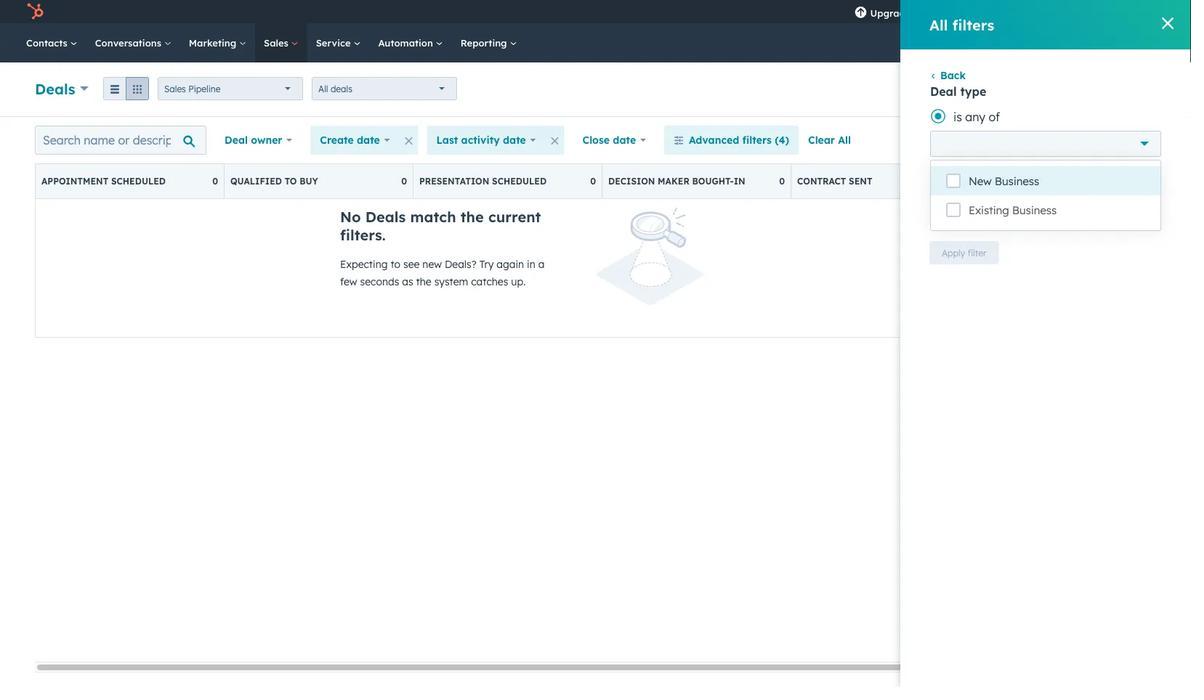 Task type: vqa. For each thing, say whether or not it's contained in the screenshot.
Use at the top of page
no



Task type: describe. For each thing, give the bounding box(es) containing it.
maker
[[658, 176, 690, 187]]

owner
[[251, 134, 283, 147]]

save view
[[1088, 134, 1139, 147]]

qualified to buy
[[231, 176, 318, 187]]

deal for deal type
[[931, 84, 958, 99]]

0 for decision maker bought-in
[[780, 176, 785, 187]]

reporting link
[[452, 23, 526, 63]]

won
[[1025, 176, 1048, 187]]

contract sent
[[798, 176, 873, 187]]

is for is any of
[[954, 110, 963, 124]]

close date
[[583, 134, 636, 147]]

deal owner
[[225, 134, 283, 147]]

type
[[961, 84, 987, 99]]

apply filter button
[[930, 241, 1000, 265]]

is unknown
[[954, 212, 1015, 226]]

appointment scheduled
[[41, 176, 166, 187]]

close date button
[[573, 126, 656, 155]]

sales pipeline button
[[158, 77, 303, 100]]

back
[[941, 69, 966, 82]]

is any of
[[954, 110, 1001, 124]]

settings image
[[1017, 6, 1031, 19]]

scheduled for appointment scheduled
[[111, 176, 166, 187]]

decision
[[609, 176, 656, 187]]

reporting
[[461, 37, 510, 49]]

0 for qualified to buy
[[402, 176, 407, 187]]

terry turtle image
[[1072, 5, 1085, 18]]

qualified
[[231, 176, 282, 187]]

conversations link
[[86, 23, 180, 63]]

existing business
[[969, 204, 1058, 217]]

back button
[[930, 69, 966, 82]]

date for create date
[[357, 134, 380, 147]]

board actions
[[949, 134, 1019, 147]]

save
[[1088, 134, 1113, 147]]

no
[[340, 208, 361, 226]]

notifications image
[[1042, 7, 1055, 20]]

new
[[423, 258, 442, 271]]

actions
[[962, 84, 992, 95]]

again
[[497, 258, 524, 271]]

Search HubSpot search field
[[988, 31, 1166, 55]]

marketing link
[[180, 23, 255, 63]]

in
[[527, 258, 536, 271]]

create
[[320, 134, 354, 147]]

it!
[[1143, 5, 1151, 17]]

fix
[[1129, 5, 1140, 17]]

system
[[435, 276, 469, 288]]

buy
[[300, 176, 318, 187]]

of for is none of
[[996, 165, 1007, 180]]

marketplaces button
[[954, 0, 984, 23]]

sales link
[[255, 23, 307, 63]]

sales pipeline
[[164, 83, 221, 94]]

date for close date
[[613, 134, 636, 147]]

new
[[969, 175, 992, 188]]

search button
[[1154, 31, 1179, 55]]

vhs can fix it!
[[1088, 5, 1151, 17]]

none
[[966, 165, 993, 180]]

conversations
[[95, 37, 164, 49]]

contacts
[[26, 37, 70, 49]]

calling icon button
[[926, 2, 951, 21]]

board
[[949, 134, 980, 147]]

try
[[480, 258, 494, 271]]

appointment
[[41, 176, 109, 187]]

0 for presentation scheduled
[[591, 176, 596, 187]]

seconds
[[360, 276, 400, 288]]

row group containing new business
[[932, 167, 1161, 225]]

is none of
[[954, 165, 1007, 180]]

hubspot image
[[26, 3, 44, 20]]

any
[[966, 110, 986, 124]]

few
[[340, 276, 357, 288]]

decision maker bought-in
[[609, 176, 746, 187]]

date inside last activity date popup button
[[503, 134, 526, 147]]

all inside button
[[839, 134, 852, 147]]

close image
[[1163, 17, 1175, 29]]

group inside deals banner
[[103, 77, 149, 100]]

known
[[966, 188, 1001, 203]]

sent
[[849, 176, 873, 187]]

0 for appointment scheduled
[[212, 176, 218, 187]]

expecting to see new deals? try again in a few seconds as the system catches up.
[[340, 258, 545, 288]]

closed won
[[987, 176, 1048, 187]]

contacts link
[[17, 23, 86, 63]]

all for all filters
[[930, 16, 949, 34]]

in
[[734, 176, 746, 187]]

settings link
[[1015, 4, 1033, 19]]

deal type
[[931, 84, 987, 99]]

current
[[489, 208, 541, 226]]

vhs
[[1088, 5, 1108, 17]]

create date button
[[311, 126, 400, 155]]

clear all
[[809, 134, 852, 147]]

of for is any of
[[989, 110, 1001, 124]]

automation
[[378, 37, 436, 49]]

all for all deals
[[319, 83, 328, 94]]

no deals match the current filters.
[[340, 208, 541, 244]]



Task type: locate. For each thing, give the bounding box(es) containing it.
2 horizontal spatial all
[[930, 16, 949, 34]]

1 horizontal spatial deal
[[931, 84, 958, 99]]

filters for all
[[953, 16, 995, 34]]

0 horizontal spatial to
[[285, 176, 297, 187]]

2 scheduled from the left
[[492, 176, 547, 187]]

is for is known
[[954, 188, 963, 203]]

0 horizontal spatial the
[[416, 276, 432, 288]]

0 vertical spatial all
[[930, 16, 949, 34]]

0 vertical spatial deals
[[35, 80, 75, 98]]

up.
[[511, 276, 526, 288]]

business up existing business
[[995, 175, 1040, 188]]

all left deals
[[319, 83, 328, 94]]

catches
[[471, 276, 509, 288]]

clear
[[809, 134, 836, 147]]

view
[[1116, 134, 1139, 147]]

1 0 from the left
[[212, 176, 218, 187]]

1 horizontal spatial all
[[839, 134, 852, 147]]

filters.
[[340, 226, 386, 244]]

0 left "decision"
[[591, 176, 596, 187]]

is known
[[954, 188, 1001, 203]]

sales left service
[[264, 37, 291, 49]]

business for existing business
[[1013, 204, 1058, 217]]

0 vertical spatial business
[[995, 175, 1040, 188]]

advanced
[[689, 134, 740, 147]]

0 for contract sent
[[969, 176, 975, 187]]

1 horizontal spatial date
[[503, 134, 526, 147]]

date right the create
[[357, 134, 380, 147]]

actions button
[[950, 78, 1013, 101]]

all left marketplaces image
[[930, 16, 949, 34]]

of right the any
[[989, 110, 1001, 124]]

is for is unknown
[[954, 212, 963, 226]]

pipeline
[[189, 83, 221, 94]]

advanced filters (4) button
[[665, 126, 799, 155]]

(4)
[[775, 134, 790, 147]]

1 date from the left
[[357, 134, 380, 147]]

menu
[[845, 0, 1175, 23]]

last
[[437, 134, 458, 147]]

date right the "close"
[[613, 134, 636, 147]]

upgrade image
[[855, 7, 868, 20]]

0 horizontal spatial scheduled
[[111, 176, 166, 187]]

deals inside no deals match the current filters.
[[366, 208, 406, 226]]

scheduled for presentation scheduled
[[492, 176, 547, 187]]

is left the any
[[954, 110, 963, 124]]

all deals button
[[312, 77, 457, 100]]

scheduled down search name or description search box
[[111, 176, 166, 187]]

to left "buy"
[[285, 176, 297, 187]]

0 vertical spatial the
[[461, 208, 484, 226]]

can
[[1110, 5, 1127, 17]]

0 left qualified at the top of the page
[[212, 176, 218, 187]]

all right clear in the right top of the page
[[839, 134, 852, 147]]

save view button
[[1055, 126, 1157, 155]]

3 is from the top
[[954, 188, 963, 203]]

deals?
[[445, 258, 477, 271]]

actions
[[983, 134, 1019, 147]]

3 date from the left
[[613, 134, 636, 147]]

marketing
[[189, 37, 239, 49]]

to for qualified
[[285, 176, 297, 187]]

activity
[[461, 134, 500, 147]]

1 horizontal spatial filters
[[953, 16, 995, 34]]

0 vertical spatial of
[[989, 110, 1001, 124]]

help image
[[993, 7, 1006, 20]]

vhs can fix it! button
[[1064, 0, 1173, 23]]

0 vertical spatial to
[[285, 176, 297, 187]]

sales for sales
[[264, 37, 291, 49]]

2 date from the left
[[503, 134, 526, 147]]

deals down contacts link
[[35, 80, 75, 98]]

0 left presentation on the top left
[[402, 176, 407, 187]]

of right none
[[996, 165, 1007, 180]]

1 horizontal spatial deals
[[366, 208, 406, 226]]

help button
[[987, 0, 1012, 23]]

apply filter
[[943, 248, 987, 259]]

group
[[103, 77, 149, 100]]

4 is from the top
[[954, 212, 963, 226]]

deals button
[[35, 78, 89, 99]]

of
[[989, 110, 1001, 124], [996, 165, 1007, 180]]

is left known
[[954, 188, 963, 203]]

0 horizontal spatial date
[[357, 134, 380, 147]]

1 vertical spatial the
[[416, 276, 432, 288]]

hubspot link
[[17, 3, 55, 20]]

existing
[[969, 204, 1010, 217]]

business down won
[[1013, 204, 1058, 217]]

apply
[[943, 248, 966, 259]]

1 vertical spatial to
[[391, 258, 401, 271]]

scheduled up current
[[492, 176, 547, 187]]

1 vertical spatial filters
[[743, 134, 772, 147]]

a
[[539, 258, 545, 271]]

1 is from the top
[[954, 110, 963, 124]]

1 vertical spatial all
[[319, 83, 328, 94]]

is down is known
[[954, 212, 963, 226]]

filter
[[968, 248, 987, 259]]

the inside expecting to see new deals? try again in a few seconds as the system catches up.
[[416, 276, 432, 288]]

close
[[583, 134, 610, 147]]

presentation
[[420, 176, 490, 187]]

is for is none of
[[954, 165, 963, 180]]

presentation scheduled
[[420, 176, 547, 187]]

enter value image
[[1141, 142, 1150, 151]]

deals inside popup button
[[35, 80, 75, 98]]

create date
[[320, 134, 380, 147]]

deal for deal owner
[[225, 134, 248, 147]]

as
[[402, 276, 414, 288]]

0 horizontal spatial filters
[[743, 134, 772, 147]]

1 vertical spatial of
[[996, 165, 1007, 180]]

closed
[[987, 176, 1023, 187]]

all deals
[[319, 83, 353, 94]]

0 horizontal spatial sales
[[164, 83, 186, 94]]

0 horizontal spatial deal
[[225, 134, 248, 147]]

is left none
[[954, 165, 963, 180]]

deals
[[331, 83, 353, 94]]

5 0 from the left
[[969, 176, 975, 187]]

date right activity
[[503, 134, 526, 147]]

filters
[[953, 16, 995, 34], [743, 134, 772, 147]]

all filters
[[930, 16, 995, 34]]

0 vertical spatial sales
[[264, 37, 291, 49]]

board actions button
[[931, 126, 1046, 155]]

date
[[357, 134, 380, 147], [503, 134, 526, 147], [613, 134, 636, 147]]

scheduled
[[111, 176, 166, 187], [492, 176, 547, 187]]

last activity date
[[437, 134, 526, 147]]

contract
[[798, 176, 847, 187]]

expecting
[[340, 258, 388, 271]]

filters inside button
[[743, 134, 772, 147]]

to left see
[[391, 258, 401, 271]]

0 vertical spatial filters
[[953, 16, 995, 34]]

deal left "owner"
[[225, 134, 248, 147]]

2 0 from the left
[[402, 176, 407, 187]]

advanced filters (4)
[[689, 134, 790, 147]]

deal owner button
[[215, 126, 302, 155]]

deal inside popup button
[[225, 134, 248, 147]]

1 vertical spatial business
[[1013, 204, 1058, 217]]

service link
[[307, 23, 370, 63]]

deal down back button
[[931, 84, 958, 99]]

business for new business
[[995, 175, 1040, 188]]

0 up is known
[[969, 176, 975, 187]]

0 left contract
[[780, 176, 785, 187]]

to
[[285, 176, 297, 187], [391, 258, 401, 271]]

2 horizontal spatial date
[[613, 134, 636, 147]]

the right as
[[416, 276, 432, 288]]

2 is from the top
[[954, 165, 963, 180]]

1 scheduled from the left
[[111, 176, 166, 187]]

the inside no deals match the current filters.
[[461, 208, 484, 226]]

to for expecting
[[391, 258, 401, 271]]

Search name or description search field
[[35, 126, 207, 155]]

1 horizontal spatial the
[[461, 208, 484, 226]]

date inside create date popup button
[[357, 134, 380, 147]]

business
[[995, 175, 1040, 188], [1013, 204, 1058, 217]]

0 horizontal spatial all
[[319, 83, 328, 94]]

3 0 from the left
[[591, 176, 596, 187]]

new business
[[969, 175, 1040, 188]]

date inside close date popup button
[[613, 134, 636, 147]]

0 horizontal spatial deals
[[35, 80, 75, 98]]

notifications button
[[1036, 0, 1061, 23]]

1 vertical spatial deal
[[225, 134, 248, 147]]

0 vertical spatial deal
[[931, 84, 958, 99]]

calling icon image
[[932, 6, 945, 19]]

sales inside popup button
[[164, 83, 186, 94]]

menu containing vhs can fix it!
[[845, 0, 1175, 23]]

1 horizontal spatial scheduled
[[492, 176, 547, 187]]

1 vertical spatial sales
[[164, 83, 186, 94]]

1 horizontal spatial to
[[391, 258, 401, 271]]

row group
[[932, 167, 1161, 225]]

deals banner
[[35, 73, 1157, 102]]

1 vertical spatial deals
[[366, 208, 406, 226]]

sales left pipeline
[[164, 83, 186, 94]]

menu item
[[922, 0, 925, 23]]

sales for sales pipeline
[[164, 83, 186, 94]]

1 horizontal spatial sales
[[264, 37, 291, 49]]

0
[[212, 176, 218, 187], [402, 176, 407, 187], [591, 176, 596, 187], [780, 176, 785, 187], [969, 176, 975, 187]]

all inside popup button
[[319, 83, 328, 94]]

upgrade
[[871, 7, 912, 19]]

see
[[404, 258, 420, 271]]

2 vertical spatial all
[[839, 134, 852, 147]]

marketplaces image
[[963, 7, 976, 20]]

deals right 'no'
[[366, 208, 406, 226]]

sales
[[264, 37, 291, 49], [164, 83, 186, 94]]

the down presentation scheduled
[[461, 208, 484, 226]]

to inside expecting to see new deals? try again in a few seconds as the system catches up.
[[391, 258, 401, 271]]

all
[[930, 16, 949, 34], [319, 83, 328, 94], [839, 134, 852, 147]]

search image
[[1161, 38, 1172, 48]]

last activity date button
[[427, 126, 546, 155]]

filters for advanced
[[743, 134, 772, 147]]

4 0 from the left
[[780, 176, 785, 187]]



